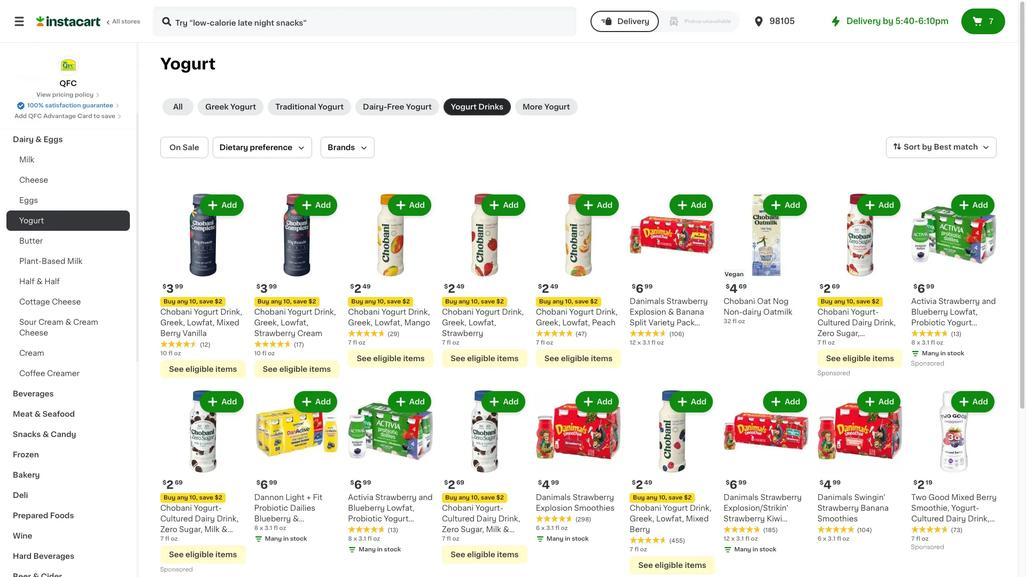 Task type: vqa. For each thing, say whether or not it's contained in the screenshot.
the left "cats"
no



Task type: locate. For each thing, give the bounding box(es) containing it.
less
[[912, 526, 929, 534]]

snacks
[[13, 431, 41, 438]]

recipes link
[[6, 68, 130, 89]]

12 x 3.1 fl oz for split
[[630, 340, 664, 346]]

1 vertical spatial pack
[[306, 537, 324, 544]]

split
[[630, 319, 647, 326]]

eggs link
[[6, 190, 130, 211]]

traditional yogurt link
[[268, 98, 351, 115]]

0 horizontal spatial 8
[[254, 526, 258, 531]]

danimals inside danimals swingin' strawberry banana smoothies
[[818, 494, 853, 502]]

2 horizontal spatial zero
[[818, 330, 835, 337]]

12 down 'explosion/strikin''
[[724, 536, 730, 542]]

2
[[448, 283, 455, 294], [354, 283, 361, 294], [542, 283, 549, 294], [824, 283, 831, 294], [166, 480, 174, 491], [448, 480, 455, 491], [636, 480, 643, 491], [918, 480, 925, 491]]

qfc logo image
[[58, 56, 78, 76]]

butter link
[[6, 231, 130, 251]]

dietary preference button
[[213, 137, 312, 158]]

1 horizontal spatial mixed
[[686, 515, 709, 523]]

2 horizontal spatial sugar,
[[836, 330, 860, 337]]

variety up (106)
[[649, 319, 675, 326]]

danimals for danimals strawberry explosion & banana split variety pack smoothies
[[630, 298, 665, 305]]

chobani oat nog non-dairy oatmilk 32 fl oz
[[724, 298, 793, 324]]

sugar,
[[836, 330, 860, 337], [179, 526, 203, 534], [461, 526, 484, 534]]

10 fl oz
[[160, 350, 181, 356], [254, 350, 275, 356]]

0 vertical spatial 12
[[630, 340, 636, 346]]

half & half link
[[6, 272, 130, 292]]

variety down dailies
[[278, 537, 304, 544]]

4 up danimals strawberry explosion smoothies
[[542, 480, 550, 491]]

smoothies inside danimals swingin' strawberry banana smoothies
[[818, 515, 858, 523]]

& inside dannon light + fit probiotic dailies blueberry & strawberry dairy drink, variety pack
[[293, 515, 299, 523]]

mixed inside chobani yogurt drink, greek, lowfat, mixed berry vanilla
[[217, 319, 239, 326]]

cheese down milk link
[[19, 176, 48, 184]]

beverages down coffee
[[13, 390, 54, 398]]

0 horizontal spatial 6 x 3.1 fl oz
[[536, 526, 568, 531]]

1 horizontal spatial qfc
[[59, 80, 77, 87]]

sort by
[[904, 143, 932, 151]]

1 horizontal spatial $ 3 99
[[256, 283, 277, 294]]

and
[[982, 298, 996, 305], [419, 494, 433, 502]]

0 vertical spatial pack
[[677, 319, 695, 326]]

100% satisfaction guarantee
[[27, 103, 113, 109]]

berry inside chobani yogurt drink, greek, lowfat, mixed berry
[[630, 526, 650, 534]]

2 horizontal spatial $ 2 69
[[820, 283, 840, 294]]

1 horizontal spatial berry
[[630, 526, 650, 534]]

danimals for danimals strawberry explosion/strikin' strawberry kiwi smoothies
[[724, 494, 759, 502]]

0 vertical spatial activia strawberry and blueberry lowfat, probiotic yogurt drinks
[[912, 298, 996, 337]]

0 horizontal spatial 10
[[160, 350, 167, 356]]

lowfat,
[[950, 308, 978, 316], [187, 319, 215, 326], [469, 319, 496, 326], [281, 319, 308, 326], [375, 319, 402, 326], [562, 319, 590, 326], [387, 505, 415, 512], [656, 515, 684, 523]]

12 down "split"
[[630, 340, 636, 346]]

berry inside chobani yogurt drink, greek, lowfat, mixed berry vanilla
[[160, 330, 181, 337]]

by right sort
[[922, 143, 932, 151]]

fl inside chobani yogurt drink, greek, lowfat, strawberry 7 fl oz
[[447, 340, 451, 346]]

explosion inside danimals strawberry explosion & banana split variety pack smoothies
[[630, 308, 666, 316]]

$ 2 49 up chobani yogurt drink, greek, lowfat, mixed berry at the right
[[632, 480, 652, 491]]

1 vertical spatial 6 x 3.1 fl oz
[[818, 536, 850, 542]]

drink, inside chobani yogurt drink, greek, lowfat, strawberry 7 fl oz
[[502, 308, 524, 316]]

$ 2 49 up chobani yogurt drink, greek, lowfat, strawberry 7 fl oz
[[444, 283, 465, 294]]

(29)
[[388, 331, 400, 337]]

0 vertical spatial 12 x 3.1 fl oz
[[630, 340, 664, 346]]

plant-based milk
[[19, 258, 82, 265]]

2 3 from the left
[[260, 283, 268, 294]]

beverages down wine link
[[33, 553, 74, 560]]

0 horizontal spatial (13)
[[388, 528, 398, 534]]

chobani inside chobani yogurt drink, greek, lowfat, mixed berry
[[630, 505, 661, 512]]

cheese down sour
[[19, 329, 48, 337]]

all left greek
[[173, 103, 183, 111]]

1 vertical spatial banana
[[861, 505, 889, 512]]

sour
[[19, 319, 37, 326]]

$ 3 99 up "chobani yogurt drink, greek, lowfat, strawberry cream"
[[256, 283, 277, 294]]

thanksgiving link
[[6, 89, 130, 109]]

smoothies up (298)
[[574, 505, 615, 512]]

2 half from the left
[[44, 278, 60, 285]]

10 down "chobani yogurt drink, greek, lowfat, strawberry cream"
[[254, 350, 261, 356]]

49 up chobani yogurt drink, greek, lowfat, mango
[[363, 284, 371, 290]]

blueberry
[[912, 308, 948, 316], [348, 505, 385, 512], [254, 515, 291, 523]]

0 vertical spatial banana
[[676, 308, 704, 316]]

mixed inside chobani yogurt drink, greek, lowfat, mixed berry
[[686, 515, 709, 523]]

chobani
[[724, 298, 755, 305], [160, 308, 192, 316], [442, 308, 474, 316], [254, 308, 286, 316], [348, 308, 380, 316], [536, 308, 568, 316], [818, 308, 849, 316], [160, 505, 192, 512], [442, 505, 474, 512], [630, 505, 661, 512]]

danimals inside danimals strawberry explosion & banana split variety pack smoothies
[[630, 298, 665, 305]]

2 horizontal spatial 4
[[824, 480, 832, 491]]

1 horizontal spatial 12
[[724, 536, 730, 542]]

1 horizontal spatial flavored
[[475, 537, 507, 544]]

dairy & eggs link
[[6, 129, 130, 150]]

butter
[[19, 237, 43, 245]]

1 horizontal spatial delivery
[[847, 17, 881, 25]]

items
[[497, 355, 519, 362], [403, 355, 425, 362], [591, 355, 613, 362], [873, 355, 894, 362], [215, 365, 237, 373], [309, 365, 331, 373], [215, 551, 237, 559], [497, 551, 519, 559], [685, 562, 707, 569]]

chobani inside chobani yogurt drink, greek, lowfat, mango
[[348, 308, 380, 316]]

0 horizontal spatial blueberry
[[254, 515, 291, 523]]

strawberry inside danimals strawberry explosion & banana split variety pack smoothies
[[667, 298, 708, 305]]

0 horizontal spatial 3
[[166, 283, 174, 294]]

banana up (106)
[[676, 308, 704, 316]]

1 horizontal spatial 8
[[348, 536, 352, 542]]

10 for chobani yogurt drink, greek, lowfat, strawberry cream
[[254, 350, 261, 356]]

0 horizontal spatial qfc
[[28, 113, 42, 119]]

eligible
[[467, 355, 495, 362], [373, 355, 401, 362], [561, 355, 589, 362], [843, 355, 871, 362], [185, 365, 214, 373], [279, 365, 308, 373], [185, 551, 214, 559], [467, 551, 495, 559], [655, 562, 683, 569]]

$ inside $ 4 69
[[726, 284, 730, 290]]

0 horizontal spatial 12
[[630, 340, 636, 346]]

plant-based milk link
[[6, 251, 130, 272]]

2 10 from the left
[[254, 350, 261, 356]]

traditional
[[275, 103, 316, 111]]

more
[[523, 103, 543, 111]]

to
[[94, 113, 100, 119]]

dairy inside dairy & eggs link
[[13, 136, 34, 143]]

save
[[101, 113, 115, 119], [199, 299, 213, 304], [481, 299, 495, 304], [293, 299, 307, 304], [387, 299, 401, 304], [575, 299, 589, 304], [856, 299, 871, 304], [199, 495, 213, 501], [481, 495, 495, 501], [669, 495, 683, 501]]

1 vertical spatial activia
[[348, 494, 373, 502]]

pack down dailies
[[306, 537, 324, 544]]

2 vertical spatial drinks
[[348, 526, 372, 534]]

1 vertical spatial activia strawberry and blueberry lowfat, probiotic yogurt drinks
[[348, 494, 433, 534]]

peach
[[592, 319, 616, 326]]

1 vertical spatial and
[[419, 494, 433, 502]]

1 horizontal spatial 3
[[260, 283, 268, 294]]

12 x 3.1 fl oz down danimals strawberry explosion/strikin' strawberry kiwi smoothies
[[724, 536, 758, 542]]

greek, inside chobani yogurt drink, greek, lowfat, strawberry 7 fl oz
[[442, 319, 467, 326]]

smoothies inside danimals strawberry explosion/strikin' strawberry kiwi smoothies
[[724, 526, 764, 534]]

2 cookies from the left
[[442, 537, 473, 544]]

1 horizontal spatial $ 4 99
[[820, 480, 841, 491]]

0 horizontal spatial by
[[883, 17, 894, 25]]

all for all stores
[[112, 19, 120, 25]]

smoothies down "split"
[[630, 330, 670, 337]]

yogurt inside chobani yogurt drink, greek, lowfat, mango
[[382, 308, 406, 316]]

by
[[883, 17, 894, 25], [922, 143, 932, 151]]

danimals strawberry explosion smoothies
[[536, 494, 615, 512]]

2 horizontal spatial 8 x 3.1 fl oz
[[912, 340, 944, 346]]

cream
[[38, 319, 63, 326], [73, 319, 98, 326], [297, 330, 322, 337], [19, 350, 44, 357]]

$ 4 99 up danimals strawberry explosion smoothies
[[538, 480, 559, 491]]

half down plant-based milk on the top of page
[[44, 278, 60, 285]]

1 horizontal spatial cookies
[[442, 537, 473, 544]]

delivery inside button
[[617, 18, 650, 25]]

6 x 3.1 fl oz down danimals swingin' strawberry banana smoothies
[[818, 536, 850, 542]]

satisfaction
[[45, 103, 81, 109]]

dairy inside two good mixed berry smoothie, yogurt- cultured dairy drink, less sugar
[[946, 515, 966, 523]]

0 horizontal spatial delivery
[[617, 18, 650, 25]]

0 vertical spatial drinks
[[479, 103, 503, 111]]

0 vertical spatial beverages
[[13, 390, 54, 398]]

by inside field
[[922, 143, 932, 151]]

greek
[[205, 103, 229, 111]]

drink, inside dannon light + fit probiotic dailies blueberry & strawberry dairy drink, variety pack
[[254, 537, 276, 544]]

activia strawberry and blueberry lowfat, probiotic yogurt drinks
[[912, 298, 996, 337], [348, 494, 433, 534]]

1 horizontal spatial probiotic
[[348, 515, 382, 523]]

2 $ 3 99 from the left
[[256, 283, 277, 294]]

half & half
[[19, 278, 60, 285]]

0 horizontal spatial activia strawberry and blueberry lowfat, probiotic yogurt drinks
[[348, 494, 433, 534]]

many in stock
[[922, 350, 964, 356], [265, 536, 307, 542], [547, 536, 589, 542], [734, 547, 777, 553], [359, 547, 401, 553]]

produce
[[13, 115, 45, 123]]

4 up danimals swingin' strawberry banana smoothies
[[824, 480, 832, 491]]

69
[[739, 284, 747, 290], [832, 284, 840, 290], [175, 480, 183, 486], [456, 480, 465, 486]]

oz inside chobani oat nog non-dairy oatmilk 32 fl oz
[[738, 318, 745, 324]]

non-
[[724, 308, 743, 316]]

policy
[[75, 92, 94, 98]]

add qfc advantage card to save link
[[15, 112, 122, 121]]

2 horizontal spatial blueberry
[[912, 308, 948, 316]]

yogurt- inside chobani yogurt- cultured dairy drink, zero sugar, strawberry cheesecake inspired
[[851, 308, 879, 316]]

0 vertical spatial qfc
[[59, 80, 77, 87]]

1 vertical spatial mixed
[[952, 494, 975, 502]]

kiwi
[[767, 515, 782, 523]]

49 for chobani yogurt drink, greek, lowfat, mango
[[363, 284, 371, 290]]

1 half from the left
[[19, 278, 35, 285]]

0 vertical spatial probiotic
[[912, 319, 945, 326]]

1 vertical spatial (13)
[[388, 528, 398, 534]]

1 horizontal spatial chobani yogurt- cultured dairy drink, zero sugar, milk & cookies flavored
[[442, 505, 520, 544]]

all left stores
[[112, 19, 120, 25]]

eggs
[[43, 136, 63, 143], [19, 197, 38, 204]]

greek, inside "chobani yogurt drink, greek, lowfat, strawberry cream"
[[254, 319, 279, 326]]

2 vertical spatial probiotic
[[348, 515, 382, 523]]

on sale button
[[160, 137, 208, 158]]

1 vertical spatial 8
[[254, 526, 258, 531]]

(73)
[[951, 528, 963, 534]]

eggs up butter
[[19, 197, 38, 204]]

cream inside "chobani yogurt drink, greek, lowfat, strawberry cream"
[[297, 330, 322, 337]]

0 horizontal spatial mixed
[[217, 319, 239, 326]]

greek, inside chobani yogurt drink, greek, lowfat, mango
[[348, 319, 373, 326]]

dietary preference
[[220, 144, 293, 151]]

hard beverages link
[[6, 546, 130, 567]]

lowfat, inside chobani yogurt drink, greek, lowfat, peach
[[562, 319, 590, 326]]

2 vertical spatial 8 x 3.1 fl oz
[[348, 536, 380, 542]]

danimals inside danimals strawberry explosion smoothies
[[536, 494, 571, 502]]

0 vertical spatial variety
[[649, 319, 675, 326]]

delivery inside delivery by 5:40-6:10pm link
[[847, 17, 881, 25]]

drink, inside two good mixed berry smoothie, yogurt- cultured dairy drink, less sugar
[[968, 515, 990, 523]]

1 $ 3 99 from the left
[[162, 283, 183, 294]]

explosion
[[630, 308, 666, 316], [536, 505, 572, 512]]

cultured inside two good mixed berry smoothie, yogurt- cultured dairy drink, less sugar
[[912, 515, 944, 523]]

1 $ 4 99 from the left
[[538, 480, 559, 491]]

recipes
[[13, 75, 44, 82]]

$ 2 49 for chobani yogurt drink, greek, lowfat, mango
[[350, 283, 371, 294]]

1 horizontal spatial 12 x 3.1 fl oz
[[724, 536, 758, 542]]

0 vertical spatial explosion
[[630, 308, 666, 316]]

smoothies down 'explosion/strikin''
[[724, 526, 764, 534]]

0 vertical spatial eggs
[[43, 136, 63, 143]]

chobani yogurt- cultured dairy drink, zero sugar, milk & cookies flavored
[[160, 505, 239, 544], [442, 505, 520, 544]]

qfc inside 'link'
[[59, 80, 77, 87]]

1 vertical spatial eggs
[[19, 197, 38, 204]]

delivery for delivery by 5:40-6:10pm
[[847, 17, 881, 25]]

12 for danimals strawberry explosion/strikin' strawberry kiwi smoothies
[[724, 536, 730, 542]]

0 horizontal spatial 12 x 3.1 fl oz
[[630, 340, 664, 346]]

$ 4 99 for danimals swingin' strawberry banana smoothies
[[820, 480, 841, 491]]

pack inside dannon light + fit probiotic dailies blueberry & strawberry dairy drink, variety pack
[[306, 537, 324, 544]]

danimals for danimals swingin' strawberry banana smoothies
[[818, 494, 853, 502]]

qfc up view pricing policy link
[[59, 80, 77, 87]]

cream down cottage cheese link
[[73, 319, 98, 326]]

danimals strawberry explosion & banana split variety pack smoothies
[[630, 298, 708, 337]]

0 horizontal spatial zero
[[160, 526, 177, 534]]

1 horizontal spatial all
[[173, 103, 183, 111]]

2 vertical spatial cheese
[[19, 329, 48, 337]]

0 vertical spatial all
[[112, 19, 120, 25]]

1 horizontal spatial 8 x 3.1 fl oz
[[348, 536, 380, 542]]

32
[[724, 318, 731, 324]]

explosion inside danimals strawberry explosion smoothies
[[536, 505, 572, 512]]

cheese down the "half & half" "link"
[[52, 298, 81, 306]]

10 fl oz down chobani yogurt drink, greek, lowfat, mixed berry vanilla
[[160, 350, 181, 356]]

0 horizontal spatial explosion
[[536, 505, 572, 512]]

explosion for 4
[[536, 505, 572, 512]]

greek, inside chobani yogurt drink, greek, lowfat, mixed berry
[[630, 515, 654, 523]]

greek, inside chobani yogurt drink, greek, lowfat, mixed berry vanilla
[[160, 319, 185, 326]]

cottage
[[19, 298, 50, 306]]

0 vertical spatial blueberry
[[912, 308, 948, 316]]

pack up (106)
[[677, 319, 695, 326]]

3 up "chobani yogurt drink, greek, lowfat, strawberry cream"
[[260, 283, 268, 294]]

cream up coffee
[[19, 350, 44, 357]]

1 horizontal spatial (13)
[[951, 331, 962, 337]]

yogurt-
[[851, 308, 879, 316], [194, 505, 222, 512], [476, 505, 503, 512], [952, 505, 979, 512]]

1 horizontal spatial eggs
[[43, 136, 63, 143]]

meat & seafood link
[[6, 404, 130, 424]]

49 up chobani yogurt drink, greek, lowfat, strawberry 7 fl oz
[[456, 284, 465, 290]]

2 $ 4 99 from the left
[[820, 480, 841, 491]]

qfc down 100%
[[28, 113, 42, 119]]

swingin'
[[855, 494, 886, 502]]

cultured
[[818, 319, 850, 326], [160, 515, 193, 523], [442, 515, 475, 523], [912, 515, 944, 523]]

6 x 3.1 fl oz for danimals strawberry explosion smoothies
[[536, 526, 568, 531]]

card
[[77, 113, 92, 119]]

1 10 fl oz from the left
[[160, 350, 181, 356]]

dietary
[[220, 144, 248, 151]]

sugar, inside chobani yogurt- cultured dairy drink, zero sugar, strawberry cheesecake inspired
[[836, 330, 860, 337]]

view pricing policy link
[[36, 91, 100, 99]]

10 fl oz down "chobani yogurt drink, greek, lowfat, strawberry cream"
[[254, 350, 275, 356]]

lowfat, inside chobani yogurt drink, greek, lowfat, strawberry 7 fl oz
[[469, 319, 496, 326]]

19
[[926, 480, 933, 486]]

$ 2 49 for chobani yogurt drink, greek, lowfat, strawberry
[[444, 283, 465, 294]]

0 horizontal spatial sugar,
[[179, 526, 203, 534]]

more yogurt link
[[515, 98, 578, 115]]

by for delivery
[[883, 17, 894, 25]]

12 x 3.1 fl oz down "split"
[[630, 340, 664, 346]]

danimals
[[630, 298, 665, 305], [724, 494, 759, 502], [536, 494, 571, 502], [818, 494, 853, 502]]

brands
[[328, 144, 355, 151]]

$ 3 99 up chobani yogurt drink, greek, lowfat, mixed berry vanilla
[[162, 283, 183, 294]]

0 vertical spatial berry
[[160, 330, 181, 337]]

eggs down advantage
[[43, 136, 63, 143]]

1 vertical spatial variety
[[278, 537, 304, 544]]

greek, for chobani yogurt drink, greek, lowfat, mixed berry
[[630, 515, 654, 523]]

cookies
[[160, 537, 191, 544], [442, 537, 473, 544]]

banana down swingin' at the bottom right of the page
[[861, 505, 889, 512]]

0 horizontal spatial banana
[[676, 308, 704, 316]]

sponsored badge image
[[912, 361, 944, 367], [818, 371, 850, 377], [912, 545, 944, 551], [160, 567, 193, 573]]

10 fl oz for chobani yogurt drink, greek, lowfat, strawberry cream
[[254, 350, 275, 356]]

0 horizontal spatial half
[[19, 278, 35, 285]]

greek, inside chobani yogurt drink, greek, lowfat, peach
[[536, 319, 561, 326]]

1 10 from the left
[[160, 350, 167, 356]]

by left 5:40- at the right of page
[[883, 17, 894, 25]]

smoothies up (104)
[[818, 515, 858, 523]]

coffee creamer link
[[6, 363, 130, 384]]

chobani inside chobani yogurt drink, greek, lowfat, peach
[[536, 308, 568, 316]]

49 up chobani yogurt drink, greek, lowfat, peach
[[550, 284, 559, 290]]

4 down vegan
[[730, 283, 738, 294]]

cottage cheese link
[[6, 292, 130, 312]]

1 vertical spatial cheese
[[52, 298, 81, 306]]

10 down chobani yogurt drink, greek, lowfat, mixed berry vanilla
[[160, 350, 167, 356]]

2 vertical spatial berry
[[630, 526, 650, 534]]

1 flavored from the left
[[193, 537, 225, 544]]

mixed inside two good mixed berry smoothie, yogurt- cultured dairy drink, less sugar
[[952, 494, 975, 502]]

chobani yogurt drink, greek, lowfat, mixed berry
[[630, 505, 712, 534]]

danimals for danimals strawberry explosion smoothies
[[536, 494, 571, 502]]

None search field
[[153, 6, 577, 36]]

0 horizontal spatial activia
[[348, 494, 373, 502]]

2 horizontal spatial mixed
[[952, 494, 975, 502]]

6 x 3.1 fl oz down danimals strawberry explosion smoothies
[[536, 526, 568, 531]]

brands button
[[321, 137, 375, 158]]

& inside danimals strawberry explosion & banana split variety pack smoothies
[[668, 308, 674, 316]]

$ 2 49 up chobani yogurt drink, greek, lowfat, peach
[[538, 283, 559, 294]]

danimals inside danimals strawberry explosion/strikin' strawberry kiwi smoothies
[[724, 494, 759, 502]]

half down plant-
[[19, 278, 35, 285]]

add qfc advantage card to save
[[15, 113, 115, 119]]

cheese inside sour cream & cream cheese
[[19, 329, 48, 337]]

2 flavored from the left
[[475, 537, 507, 544]]

smoothies
[[630, 330, 670, 337], [574, 505, 615, 512], [818, 515, 858, 523], [724, 526, 764, 534]]

0 horizontal spatial $ 3 99
[[162, 283, 183, 294]]

0 horizontal spatial probiotic
[[254, 505, 288, 512]]

2 horizontal spatial probiotic
[[912, 319, 945, 326]]

milk link
[[6, 150, 130, 170]]

0 horizontal spatial all
[[112, 19, 120, 25]]

49 up chobani yogurt drink, greek, lowfat, mixed berry at the right
[[644, 480, 652, 486]]

1 horizontal spatial activia
[[912, 298, 937, 305]]

3 up chobani yogurt drink, greek, lowfat, mixed berry vanilla
[[166, 283, 174, 294]]

$ 6 99
[[632, 283, 653, 294], [914, 283, 935, 294], [726, 480, 747, 491], [256, 480, 277, 491], [350, 480, 371, 491]]

1 chobani yogurt- cultured dairy drink, zero sugar, milk & cookies flavored from the left
[[160, 505, 239, 544]]

$ 4 99 up danimals swingin' strawberry banana smoothies
[[820, 480, 841, 491]]

2 vertical spatial 8
[[348, 536, 352, 542]]

1 horizontal spatial sugar,
[[461, 526, 484, 534]]

1 horizontal spatial zero
[[442, 526, 459, 534]]

1 3 from the left
[[166, 283, 174, 294]]

product group
[[160, 192, 246, 378], [254, 192, 340, 378], [348, 192, 433, 368], [442, 192, 527, 368], [536, 192, 621, 368], [630, 192, 715, 347], [724, 192, 809, 326], [818, 192, 903, 379], [912, 192, 997, 370], [160, 389, 246, 576], [254, 389, 340, 546], [348, 389, 433, 557], [442, 389, 527, 564], [536, 389, 621, 546], [630, 389, 715, 575], [724, 389, 809, 557], [818, 389, 903, 544], [912, 389, 997, 553]]

2 vertical spatial blueberry
[[254, 515, 291, 523]]

2 horizontal spatial berry
[[976, 494, 997, 502]]

$ 2 49 up chobani yogurt drink, greek, lowfat, mango
[[350, 283, 371, 294]]

beverages
[[13, 390, 54, 398], [33, 553, 74, 560]]

2 10 fl oz from the left
[[254, 350, 275, 356]]

lowfat, inside chobani yogurt drink, greek, lowfat, mango
[[375, 319, 402, 326]]

1 horizontal spatial 10 fl oz
[[254, 350, 275, 356]]

69 inside $ 4 69
[[739, 284, 747, 290]]

6 x 3.1 fl oz for danimals swingin' strawberry banana smoothies
[[818, 536, 850, 542]]

1 horizontal spatial activia strawberry and blueberry lowfat, probiotic yogurt drinks
[[912, 298, 996, 337]]

1 horizontal spatial 4
[[730, 283, 738, 294]]

12 x 3.1 fl oz
[[630, 340, 664, 346], [724, 536, 758, 542]]

0 vertical spatial mixed
[[217, 319, 239, 326]]

1 horizontal spatial explosion
[[630, 308, 666, 316]]

cottage cheese
[[19, 298, 81, 306]]

yogurt inside chobani yogurt drink, greek, lowfat, strawberry 7 fl oz
[[476, 308, 500, 316]]

cream up (17)
[[297, 330, 322, 337]]

0 horizontal spatial cookies
[[160, 537, 191, 544]]

greek, for chobani yogurt drink, greek, lowfat, peach
[[536, 319, 561, 326]]

chobani yogurt drink, greek, lowfat, mango
[[348, 308, 430, 326]]



Task type: describe. For each thing, give the bounding box(es) containing it.
based
[[42, 258, 65, 265]]

save inside add qfc advantage card to save link
[[101, 113, 115, 119]]

(185)
[[763, 528, 778, 534]]

deli
[[13, 492, 28, 499]]

chobani yogurt- cultured dairy drink, zero sugar, strawberry cheesecake inspired
[[818, 308, 897, 358]]

service type group
[[591, 11, 740, 32]]

(47)
[[575, 331, 587, 337]]

49 for chobani yogurt drink, greek, lowfat, strawberry
[[456, 284, 465, 290]]

1 vertical spatial 8 x 3.1 fl oz
[[254, 526, 286, 531]]

chobani inside "chobani yogurt drink, greek, lowfat, strawberry cream"
[[254, 308, 286, 316]]

49 for chobani yogurt drink, greek, lowfat, peach
[[550, 284, 559, 290]]

yogurt inside chobani yogurt drink, greek, lowfat, peach
[[569, 308, 594, 316]]

$ inside $ 2 19
[[914, 480, 918, 486]]

light
[[286, 494, 305, 502]]

pricing
[[52, 92, 73, 98]]

chobani inside chobani yogurt drink, greek, lowfat, mixed berry vanilla
[[160, 308, 192, 316]]

two
[[912, 494, 927, 502]]

yogurt- inside two good mixed berry smoothie, yogurt- cultured dairy drink, less sugar
[[952, 505, 979, 512]]

4 for chobani oat nog non-dairy oatmilk
[[730, 283, 738, 294]]

49 for chobani yogurt drink, greek, lowfat, mixed berry
[[644, 480, 652, 486]]

advantage
[[43, 113, 76, 119]]

chobani yogurt drink, greek, lowfat, strawberry 7 fl oz
[[442, 308, 524, 346]]

cheese link
[[6, 170, 130, 190]]

all stores
[[112, 19, 140, 25]]

dannon
[[254, 494, 284, 502]]

banana inside danimals swingin' strawberry banana smoothies
[[861, 505, 889, 512]]

0 vertical spatial 8
[[912, 340, 916, 346]]

$ 2 19
[[914, 480, 933, 491]]

danimals strawberry explosion/strikin' strawberry kiwi smoothies
[[724, 494, 802, 534]]

more yogurt
[[523, 103, 570, 111]]

dairy
[[743, 308, 762, 316]]

wine
[[13, 532, 32, 540]]

all for all
[[173, 103, 183, 111]]

drink, inside chobani yogurt drink, greek, lowfat, mango
[[408, 308, 430, 316]]

inspired
[[866, 351, 897, 358]]

$ 3 99 for chobani yogurt drink, greek, lowfat, strawberry cream
[[256, 283, 277, 294]]

lists link
[[6, 30, 130, 51]]

smoothie,
[[912, 505, 950, 512]]

free
[[387, 103, 404, 111]]

meat
[[13, 411, 33, 418]]

0 vertical spatial activia
[[912, 298, 937, 305]]

probiotic inside dannon light + fit probiotic dailies blueberry & strawberry dairy drink, variety pack
[[254, 505, 288, 512]]

yogurt inside chobani yogurt drink, greek, lowfat, mixed berry vanilla
[[194, 308, 218, 316]]

dairy-
[[363, 103, 387, 111]]

fl inside chobani oat nog non-dairy oatmilk 32 fl oz
[[733, 318, 737, 324]]

strawberry inside dannon light + fit probiotic dailies blueberry & strawberry dairy drink, variety pack
[[254, 526, 296, 534]]

hard
[[13, 553, 32, 560]]

1 cookies from the left
[[160, 537, 191, 544]]

dairy & eggs
[[13, 136, 63, 143]]

greek, for chobani yogurt drink, greek, lowfat, strawberry cream
[[254, 319, 279, 326]]

frozen
[[13, 451, 39, 459]]

strawberry inside chobani yogurt drink, greek, lowfat, strawberry 7 fl oz
[[442, 330, 483, 337]]

7 button
[[962, 9, 1005, 34]]

5:40-
[[896, 17, 918, 25]]

chobani yogurt drink, greek, lowfat, peach
[[536, 308, 618, 326]]

banana inside danimals strawberry explosion & banana split variety pack smoothies
[[676, 308, 704, 316]]

drink, inside "chobani yogurt drink, greek, lowfat, strawberry cream"
[[314, 308, 336, 316]]

mango
[[404, 319, 430, 326]]

dairy inside chobani yogurt- cultured dairy drink, zero sugar, strawberry cheesecake inspired
[[852, 319, 872, 326]]

10 fl oz for chobani yogurt drink, greek, lowfat, mixed berry vanilla
[[160, 350, 181, 356]]

mixed for 3
[[217, 319, 239, 326]]

variety inside danimals strawberry explosion & banana split variety pack smoothies
[[649, 319, 675, 326]]

greek, for chobani yogurt drink, greek, lowfat, mango
[[348, 319, 373, 326]]

mixed for 2
[[686, 515, 709, 523]]

sugar
[[931, 526, 953, 534]]

deli link
[[6, 485, 130, 506]]

$ 2 49 for chobani yogurt drink, greek, lowfat, peach
[[538, 283, 559, 294]]

7 inside chobani yogurt drink, greek, lowfat, strawberry 7 fl oz
[[442, 340, 445, 346]]

cheesecake
[[818, 351, 864, 358]]

by for sort
[[922, 143, 932, 151]]

best match
[[934, 143, 978, 151]]

0 horizontal spatial and
[[419, 494, 433, 502]]

smoothies inside danimals strawberry explosion & banana split variety pack smoothies
[[630, 330, 670, 337]]

greek, for chobani yogurt drink, greek, lowfat, mixed berry vanilla
[[160, 319, 185, 326]]

sour cream & cream cheese
[[19, 319, 98, 337]]

on sale
[[169, 144, 199, 151]]

(106)
[[669, 331, 684, 337]]

& inside "link"
[[37, 278, 43, 285]]

vegan
[[725, 271, 744, 277]]

delivery by 5:40-6:10pm link
[[830, 15, 949, 28]]

0 horizontal spatial $ 2 69
[[162, 480, 183, 491]]

4 for danimals swingin' strawberry banana smoothies
[[824, 480, 832, 491]]

variety inside dannon light + fit probiotic dailies blueberry & strawberry dairy drink, variety pack
[[278, 537, 304, 544]]

strawberry inside "chobani yogurt drink, greek, lowfat, strawberry cream"
[[254, 330, 296, 337]]

prepared foods link
[[6, 506, 130, 526]]

prepared
[[13, 512, 48, 520]]

dannon light + fit probiotic dailies blueberry & strawberry dairy drink, variety pack
[[254, 494, 324, 544]]

12 for danimals strawberry explosion & banana split variety pack smoothies
[[630, 340, 636, 346]]

chobani inside chobani yogurt- cultured dairy drink, zero sugar, strawberry cheesecake inspired
[[818, 308, 849, 316]]

4 for danimals strawberry explosion smoothies
[[542, 480, 550, 491]]

chobani yogurt drink, greek, lowfat, mixed berry vanilla
[[160, 308, 242, 337]]

lowfat, inside chobani yogurt drink, greek, lowfat, mixed berry vanilla
[[187, 319, 215, 326]]

snacks & candy
[[13, 431, 76, 438]]

guarantee
[[82, 103, 113, 109]]

yogurt inside chobani yogurt drink, greek, lowfat, mixed berry
[[663, 505, 688, 512]]

wine link
[[6, 526, 130, 546]]

cream down cottage cheese
[[38, 319, 63, 326]]

10 for chobani yogurt drink, greek, lowfat, mixed berry vanilla
[[160, 350, 167, 356]]

view pricing policy
[[36, 92, 94, 98]]

sort
[[904, 143, 920, 151]]

& inside sour cream & cream cheese
[[65, 319, 71, 326]]

1 vertical spatial qfc
[[28, 113, 42, 119]]

berry for 2
[[630, 526, 650, 534]]

cream link
[[6, 343, 130, 363]]

dairy-free yogurt link
[[356, 98, 439, 115]]

chobani inside chobani oat nog non-dairy oatmilk 32 fl oz
[[724, 298, 755, 305]]

98105
[[770, 17, 795, 25]]

lowfat, inside "chobani yogurt drink, greek, lowfat, strawberry cream"
[[281, 319, 308, 326]]

(298)
[[575, 517, 591, 523]]

instacart logo image
[[36, 15, 100, 28]]

coffee creamer
[[19, 370, 80, 377]]

$ 4 99 for danimals strawberry explosion smoothies
[[538, 480, 559, 491]]

smoothies inside danimals strawberry explosion smoothies
[[574, 505, 615, 512]]

3 for chobani yogurt drink, greek, lowfat, mixed berry vanilla
[[166, 283, 174, 294]]

2 chobani yogurt- cultured dairy drink, zero sugar, milk & cookies flavored from the left
[[442, 505, 520, 544]]

delivery by 5:40-6:10pm
[[847, 17, 949, 25]]

1 vertical spatial beverages
[[33, 553, 74, 560]]

lists
[[30, 37, 48, 44]]

drink, inside chobani yogurt drink, greek, lowfat, peach
[[596, 308, 618, 316]]

explosion for 6
[[630, 308, 666, 316]]

drink, inside chobani yogurt- cultured dairy drink, zero sugar, strawberry cheesecake inspired
[[874, 319, 896, 326]]

0 vertical spatial (13)
[[951, 331, 962, 337]]

1 horizontal spatial drinks
[[479, 103, 503, 111]]

3 for chobani yogurt drink, greek, lowfat, strawberry cream
[[260, 283, 268, 294]]

6:10pm
[[918, 17, 949, 25]]

7 inside button
[[989, 18, 994, 25]]

drink, inside chobani yogurt drink, greek, lowfat, mixed berry
[[690, 505, 712, 512]]

0 vertical spatial 8 x 3.1 fl oz
[[912, 340, 944, 346]]

oz inside chobani yogurt drink, greek, lowfat, strawberry 7 fl oz
[[452, 340, 459, 346]]

$ 2 49 for chobani yogurt drink, greek, lowfat, mixed berry
[[632, 480, 652, 491]]

1 horizontal spatial $ 2 69
[[444, 480, 465, 491]]

drink, inside chobani yogurt drink, greek, lowfat, mixed berry vanilla
[[220, 308, 242, 316]]

berry for 3
[[160, 330, 181, 337]]

bakery
[[13, 471, 40, 479]]

pack inside danimals strawberry explosion & banana split variety pack smoothies
[[677, 319, 695, 326]]

produce link
[[6, 109, 130, 129]]

chobani inside chobani yogurt drink, greek, lowfat, strawberry 7 fl oz
[[442, 308, 474, 316]]

(104)
[[857, 528, 872, 534]]

delivery for delivery
[[617, 18, 650, 25]]

berry inside two good mixed berry smoothie, yogurt- cultured dairy drink, less sugar
[[976, 494, 997, 502]]

dailies
[[290, 505, 315, 512]]

strawberry inside danimals swingin' strawberry banana smoothies
[[818, 505, 859, 512]]

strawberry inside danimals strawberry explosion smoothies
[[573, 494, 614, 502]]

Best match Sort by field
[[886, 137, 997, 158]]

1 vertical spatial drinks
[[912, 330, 935, 337]]

12 x 3.1 fl oz for smoothies
[[724, 536, 758, 542]]

explosion/strikin'
[[724, 505, 789, 512]]

Search field
[[154, 7, 576, 35]]

fit
[[313, 494, 323, 502]]

strawberry inside chobani yogurt- cultured dairy drink, zero sugar, strawberry cheesecake inspired
[[818, 340, 859, 348]]

$ 3 99 for chobani yogurt drink, greek, lowfat, mixed berry vanilla
[[162, 283, 183, 294]]

cultured inside chobani yogurt- cultured dairy drink, zero sugar, strawberry cheesecake inspired
[[818, 319, 850, 326]]

yogurt inside "chobani yogurt drink, greek, lowfat, strawberry cream"
[[288, 308, 312, 316]]

all stores link
[[36, 6, 141, 36]]

frozen link
[[6, 445, 130, 465]]

delivery button
[[591, 11, 659, 32]]

on
[[169, 144, 181, 151]]

0 vertical spatial and
[[982, 298, 996, 305]]

best
[[934, 143, 952, 151]]

good
[[929, 494, 950, 502]]

danimals swingin' strawberry banana smoothies
[[818, 494, 889, 523]]

greek, for chobani yogurt drink, greek, lowfat, strawberry 7 fl oz
[[442, 319, 467, 326]]

0 vertical spatial cheese
[[19, 176, 48, 184]]

1 vertical spatial blueberry
[[348, 505, 385, 512]]

stores
[[121, 19, 140, 25]]

0 horizontal spatial eggs
[[19, 197, 38, 204]]

lowfat, inside chobani yogurt drink, greek, lowfat, mixed berry
[[656, 515, 684, 523]]

zero inside chobani yogurt- cultured dairy drink, zero sugar, strawberry cheesecake inspired
[[818, 330, 835, 337]]

dairy inside dannon light + fit probiotic dailies blueberry & strawberry dairy drink, variety pack
[[297, 526, 318, 534]]

vanilla
[[183, 330, 207, 337]]

dairy-free yogurt
[[363, 103, 432, 111]]

yogurt inside "link"
[[544, 103, 570, 111]]

blueberry inside dannon light + fit probiotic dailies blueberry & strawberry dairy drink, variety pack
[[254, 515, 291, 523]]



